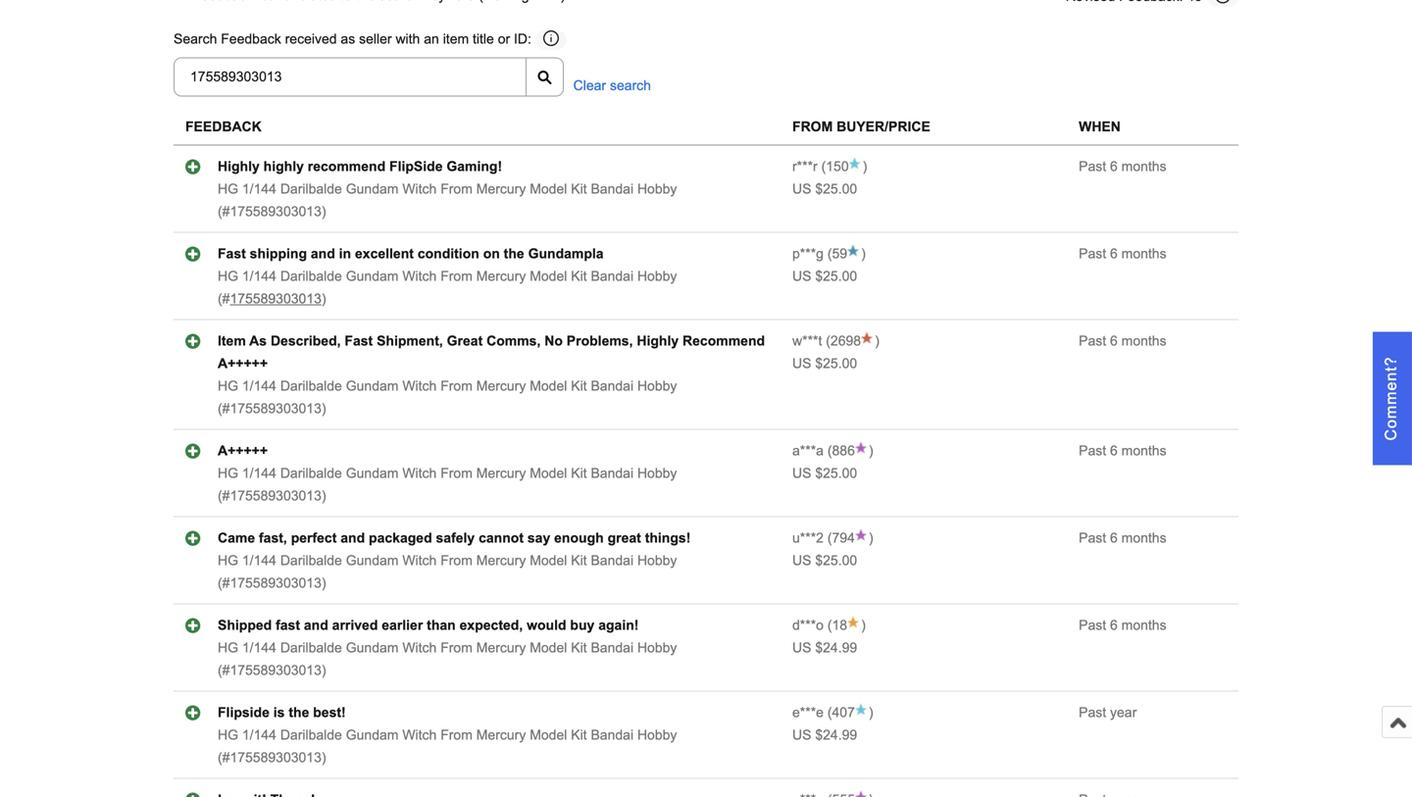 Task type: locate. For each thing, give the bounding box(es) containing it.
witch
[[403, 182, 437, 197], [403, 269, 437, 284], [403, 379, 437, 394], [403, 466, 437, 481], [403, 554, 437, 569], [403, 641, 437, 656], [403, 728, 437, 743]]

2 past 6 months from the top
[[1079, 246, 1167, 262]]

1/144 down "flipside"
[[242, 728, 277, 743]]

us $24.99
[[793, 641, 858, 656], [793, 728, 858, 743]]

0 vertical spatial highly
[[218, 159, 260, 174]]

hg up '(#'
[[218, 269, 238, 284]]

us for r***r
[[793, 182, 812, 197]]

$24.99
[[816, 641, 858, 656], [816, 728, 858, 743]]

3 (#175589303013) from the top
[[218, 489, 326, 504]]

(#175589303013) up 'shipping'
[[218, 204, 326, 219]]

safely
[[436, 531, 475, 546]]

) right 886
[[869, 444, 874, 459]]

6 darilbalde from the top
[[280, 641, 342, 656]]

1 hobby from the top
[[638, 182, 677, 197]]

fast left shipment, at the left top of page
[[345, 334, 373, 349]]

feedback left by buyer. element containing p***g
[[793, 246, 824, 262]]

or
[[498, 31, 510, 47]]

from
[[441, 182, 473, 197], [441, 269, 473, 284], [441, 379, 473, 394], [441, 466, 473, 481], [441, 554, 473, 569], [441, 641, 473, 656], [441, 728, 473, 743]]

described,
[[271, 334, 341, 349]]

2 us $25.00 from the top
[[793, 269, 858, 284]]

6 hobby from the top
[[638, 641, 677, 656]]

and for in
[[311, 246, 335, 262]]

2 mercury from the top
[[477, 269, 526, 284]]

6 kit from the top
[[571, 641, 587, 656]]

1/144 inside shipped fast and arrived earlier than expected, would buy again! hg 1/144 darilbalde gundam witch from mercury model kit bandai hobby (#175589303013)
[[242, 641, 277, 656]]

excellent
[[355, 246, 414, 262]]

e***e
[[793, 706, 824, 721]]

from up safely
[[441, 466, 473, 481]]

from inside shipped fast and arrived earlier than expected, would buy again! hg 1/144 darilbalde gundam witch from mercury model kit bandai hobby (#175589303013)
[[441, 641, 473, 656]]

bandai
[[591, 182, 634, 197], [591, 269, 634, 284], [591, 379, 634, 394], [591, 466, 634, 481], [591, 554, 634, 569], [591, 641, 634, 656], [591, 728, 634, 743]]

(#175589303013) up fast
[[218, 576, 326, 591]]

gundam inside shipped fast and arrived earlier than expected, would buy again! hg 1/144 darilbalde gundam witch from mercury model kit bandai hobby (#175589303013)
[[346, 641, 399, 656]]

7 from from the top
[[441, 728, 473, 743]]

4 feedback left by buyer. element from the top
[[793, 444, 824, 459]]

hg inside flipside is the best! hg 1/144 darilbalde gundam witch from mercury model kit bandai hobby (#175589303013)
[[218, 728, 238, 743]]

4 us $25.00 from the top
[[793, 466, 858, 481]]

6 bandai from the top
[[591, 641, 634, 656]]

model
[[530, 182, 567, 197], [530, 269, 567, 284], [530, 379, 567, 394], [530, 466, 567, 481], [530, 554, 567, 569], [530, 641, 567, 656], [530, 728, 567, 743]]

highly right problems,
[[637, 334, 679, 349]]

( right p***g
[[828, 246, 833, 262]]

(#175589303013) inside flipside is the best! hg 1/144 darilbalde gundam witch from mercury model kit bandai hobby (#175589303013)
[[218, 751, 326, 766]]

hg 1/144 darilbalde gundam witch from mercury model kit bandai hobby (#
[[218, 269, 677, 307]]

hobby inside came fast, perfect and packaged safely cannot say enough great things! hg 1/144 darilbalde gundam witch from mercury model kit bandai hobby (#175589303013)
[[638, 554, 677, 569]]

d***o
[[793, 618, 824, 634]]

from inside a+++++ hg 1/144 darilbalde gundam witch from mercury model kit bandai hobby (#175589303013)
[[441, 466, 473, 481]]

a+++++ down item
[[218, 356, 268, 372]]

bandai inside item as described, fast shipment, great comms, no problems, highly recommend a+++++ hg 1/144 darilbalde gundam witch from mercury model kit bandai hobby (#175589303013)
[[591, 379, 634, 394]]

4 (#175589303013) from the top
[[218, 576, 326, 591]]

5 kit from the top
[[571, 554, 587, 569]]

problems,
[[567, 334, 633, 349]]

us $25.00
[[793, 182, 858, 197], [793, 269, 858, 284], [793, 356, 858, 372], [793, 466, 858, 481], [793, 554, 858, 569]]

3 mercury from the top
[[477, 379, 526, 394]]

the
[[504, 246, 525, 262], [289, 706, 309, 721]]

2 bandai from the top
[[591, 269, 634, 284]]

1/144 inside came fast, perfect and packaged safely cannot say enough great things! hg 1/144 darilbalde gundam witch from mercury model kit bandai hobby (#175589303013)
[[242, 554, 277, 569]]

1 past 6 months element from the top
[[1079, 159, 1167, 174]]

packaged
[[369, 531, 432, 546]]

7 witch from the top
[[403, 728, 437, 743]]

) for d***o
[[862, 618, 866, 634]]

3 past from the top
[[1079, 334, 1107, 349]]

feedback left by buyer. element containing r***r
[[793, 159, 818, 174]]

past 6 months for ( 18
[[1079, 618, 1167, 634]]

expected,
[[460, 618, 523, 634]]

past
[[1079, 159, 1107, 174], [1079, 246, 1107, 262], [1079, 334, 1107, 349], [1079, 444, 1107, 459], [1079, 531, 1107, 546], [1079, 618, 1107, 634], [1079, 706, 1107, 721]]

kit inside item as described, fast shipment, great comms, no problems, highly recommend a+++++ hg 1/144 darilbalde gundam witch from mercury model kit bandai hobby (#175589303013)
[[571, 379, 587, 394]]

( right w***t
[[826, 334, 831, 349]]

months for ( 18
[[1122, 618, 1167, 634]]

3 bandai from the top
[[591, 379, 634, 394]]

) right 150
[[863, 159, 868, 174]]

feedback left by buyer. element for ( 59
[[793, 246, 824, 262]]

witch down shipped fast and arrived earlier than expected, would buy again! element
[[403, 641, 437, 656]]

model inside came fast, perfect and packaged safely cannot say enough great things! hg 1/144 darilbalde gundam witch from mercury model kit bandai hobby (#175589303013)
[[530, 554, 567, 569]]

recommend
[[308, 159, 386, 174]]

6 past from the top
[[1079, 618, 1107, 634]]

7 feedback left by buyer. element from the top
[[793, 706, 824, 721]]

id:
[[514, 31, 532, 47]]

witch down flipside
[[403, 182, 437, 197]]

a+++++ inside item as described, fast shipment, great comms, no problems, highly recommend a+++++ hg 1/144 darilbalde gundam witch from mercury model kit bandai hobby (#175589303013)
[[218, 356, 268, 372]]

7 hobby from the top
[[638, 728, 677, 743]]

when
[[1079, 119, 1121, 135]]

model inside shipped fast and arrived earlier than expected, would buy again! hg 1/144 darilbalde gundam witch from mercury model kit bandai hobby (#175589303013)
[[530, 641, 567, 656]]

past for 794
[[1079, 531, 1107, 546]]

1 horizontal spatial the
[[504, 246, 525, 262]]

love it! thanx! element
[[218, 793, 316, 798]]

hobby inside highly highly recommend flipside gaming! hg 1/144 darilbalde gundam witch from mercury model kit bandai hobby (#175589303013)
[[638, 182, 677, 197]]

us $24.99 down ( 18
[[793, 641, 858, 656]]

1 from from the top
[[441, 182, 473, 197]]

1 vertical spatial highly
[[637, 334, 679, 349]]

( right "a***a"
[[828, 444, 833, 459]]

gundam
[[346, 182, 399, 197], [346, 269, 399, 284], [346, 379, 399, 394], [346, 466, 399, 481], [346, 554, 399, 569], [346, 641, 399, 656], [346, 728, 399, 743]]

6 from from the top
[[441, 641, 473, 656]]

us down d***o
[[793, 641, 812, 656]]

$25.00 down ( 2698
[[816, 356, 858, 372]]

feedback left by buyer. element containing a***a
[[793, 444, 824, 459]]

0 vertical spatial a+++++
[[218, 356, 268, 372]]

darilbalde down highly
[[280, 182, 342, 197]]

3 hobby from the top
[[638, 379, 677, 394]]

from down condition in the left top of the page
[[441, 269, 473, 284]]

highly down feedback
[[218, 159, 260, 174]]

1 bandai from the top
[[591, 182, 634, 197]]

4 past 6 months element from the top
[[1079, 444, 1167, 459]]

gundam inside 'hg 1/144 darilbalde gundam witch from mercury model kit bandai hobby (#'
[[346, 269, 399, 284]]

us down u***2 at the right bottom of the page
[[793, 554, 812, 569]]

darilbalde inside 'hg 1/144 darilbalde gundam witch from mercury model kit bandai hobby (#'
[[280, 269, 342, 284]]

4 1/144 from the top
[[242, 466, 277, 481]]

$24.99 down ( 407
[[816, 728, 858, 743]]

( right u***2 at the right bottom of the page
[[828, 531, 833, 546]]

past 6 months
[[1079, 159, 1167, 174], [1079, 246, 1167, 262], [1079, 334, 1167, 349], [1079, 444, 1167, 459], [1079, 531, 1167, 546], [1079, 618, 1167, 634]]

(#175589303013) inside highly highly recommend flipside gaming! hg 1/144 darilbalde gundam witch from mercury model kit bandai hobby (#175589303013)
[[218, 204, 326, 219]]

highly
[[218, 159, 260, 174], [637, 334, 679, 349]]

1 hg from the top
[[218, 182, 238, 197]]

model inside highly highly recommend flipside gaming! hg 1/144 darilbalde gundam witch from mercury model kit bandai hobby (#175589303013)
[[530, 182, 567, 197]]

bandai inside came fast, perfect and packaged safely cannot say enough great things! hg 1/144 darilbalde gundam witch from mercury model kit bandai hobby (#175589303013)
[[591, 554, 634, 569]]

us $25.00 down ( 2698
[[793, 356, 858, 372]]

hg down the feedback element
[[218, 182, 238, 197]]

darilbalde down fast
[[280, 641, 342, 656]]

feedback left by buyer. element left 59
[[793, 246, 824, 262]]

hg down shipped
[[218, 641, 238, 656]]

) up "described,"
[[322, 292, 326, 307]]

1 horizontal spatial highly
[[637, 334, 679, 349]]

feedback left by buyer. element left 886
[[793, 444, 824, 459]]

1/144 down a+++++ element
[[242, 466, 277, 481]]

) right 2698
[[875, 334, 880, 349]]

highly inside item as described, fast shipment, great comms, no problems, highly recommend a+++++ hg 1/144 darilbalde gundam witch from mercury model kit bandai hobby (#175589303013)
[[637, 334, 679, 349]]

past year element
[[1079, 706, 1137, 721], [1079, 793, 1137, 798]]

6 months from the top
[[1122, 618, 1167, 634]]

and right perfect
[[341, 531, 365, 546]]

( right 'e***e'
[[828, 706, 833, 721]]

feedback
[[185, 119, 262, 135]]

us $25.00 down ( 794
[[793, 554, 858, 569]]

darilbalde up perfect
[[280, 466, 342, 481]]

( 2698
[[823, 334, 862, 349]]

6 past 6 months element from the top
[[1079, 618, 1167, 634]]

kit inside 'hg 1/144 darilbalde gundam witch from mercury model kit bandai hobby (#'
[[571, 269, 587, 284]]

6 6 from the top
[[1111, 618, 1118, 634]]

1 us $25.00 from the top
[[793, 182, 858, 197]]

when element
[[1079, 119, 1121, 135]]

2 us from the top
[[793, 269, 812, 284]]

1/144
[[242, 182, 277, 197], [242, 269, 277, 284], [242, 379, 277, 394], [242, 466, 277, 481], [242, 554, 277, 569], [242, 641, 277, 656], [242, 728, 277, 743]]

(#175589303013) up is
[[218, 663, 326, 679]]

from down than
[[441, 641, 473, 656]]

7 bandai from the top
[[591, 728, 634, 743]]

buy
[[570, 618, 595, 634]]

witch up packaged on the left of page
[[403, 466, 437, 481]]

hg inside came fast, perfect and packaged safely cannot say enough great things! hg 1/144 darilbalde gundam witch from mercury model kit bandai hobby (#175589303013)
[[218, 554, 238, 569]]

a+++++ up came
[[218, 444, 268, 459]]

2 hobby from the top
[[638, 269, 677, 284]]

0 horizontal spatial the
[[289, 706, 309, 721]]

hg inside highly highly recommend flipside gaming! hg 1/144 darilbalde gundam witch from mercury model kit bandai hobby (#175589303013)
[[218, 182, 238, 197]]

darilbalde
[[280, 182, 342, 197], [280, 269, 342, 284], [280, 379, 342, 394], [280, 466, 342, 481], [280, 554, 342, 569], [280, 641, 342, 656], [280, 728, 342, 743]]

( 59
[[824, 246, 848, 262]]

1 past from the top
[[1079, 159, 1107, 174]]

fast inside item as described, fast shipment, great comms, no problems, highly recommend a+++++ hg 1/144 darilbalde gundam witch from mercury model kit bandai hobby (#175589303013)
[[345, 334, 373, 349]]

3 gundam from the top
[[346, 379, 399, 394]]

us for e***e
[[793, 728, 812, 743]]

(#175589303013) up love it! thanx! element
[[218, 751, 326, 766]]

darilbalde inside item as described, fast shipment, great comms, no problems, highly recommend a+++++ hg 1/144 darilbalde gundam witch from mercury model kit bandai hobby (#175589303013)
[[280, 379, 342, 394]]

7 mercury from the top
[[477, 728, 526, 743]]

past 6 months for ( 2698
[[1079, 334, 1167, 349]]

6 mercury from the top
[[477, 641, 526, 656]]

0 vertical spatial fast
[[218, 246, 246, 262]]

2 hg from the top
[[218, 269, 238, 284]]

from inside 'hg 1/144 darilbalde gundam witch from mercury model kit bandai hobby (#'
[[441, 269, 473, 284]]

0 horizontal spatial fast
[[218, 246, 246, 262]]

0 vertical spatial $24.99
[[816, 641, 858, 656]]

darilbalde down perfect
[[280, 554, 342, 569]]

witch down packaged on the left of page
[[403, 554, 437, 569]]

4 past 6 months from the top
[[1079, 444, 1167, 459]]

1/144 down highly
[[242, 182, 277, 197]]

1 past 6 months from the top
[[1079, 159, 1167, 174]]

past 6 months element for 150
[[1079, 159, 1167, 174]]

5 feedback left by buyer. element from the top
[[793, 531, 824, 546]]

hg inside shipped fast and arrived earlier than expected, would buy again! hg 1/144 darilbalde gundam witch from mercury model kit bandai hobby (#175589303013)
[[218, 641, 238, 656]]

witch down shipped fast and arrived earlier than expected, would buy again! hg 1/144 darilbalde gundam witch from mercury model kit bandai hobby (#175589303013)
[[403, 728, 437, 743]]

mercury inside 'hg 1/144 darilbalde gundam witch from mercury model kit bandai hobby (#'
[[477, 269, 526, 284]]

past for 407
[[1079, 706, 1107, 721]]

(#175589303013) inside item as described, fast shipment, great comms, no problems, highly recommend a+++++ hg 1/144 darilbalde gundam witch from mercury model kit bandai hobby (#175589303013)
[[218, 401, 326, 417]]

darilbalde down 'shipping'
[[280, 269, 342, 284]]

5 witch from the top
[[403, 554, 437, 569]]

hobby inside 'hg 1/144 darilbalde gundam witch from mercury model kit bandai hobby (#'
[[638, 269, 677, 284]]

) for u***2
[[869, 531, 874, 546]]

1/144 inside item as described, fast shipment, great comms, no problems, highly recommend a+++++ hg 1/144 darilbalde gundam witch from mercury model kit bandai hobby (#175589303013)
[[242, 379, 277, 394]]

condition
[[418, 246, 480, 262]]

1 vertical spatial fast
[[345, 334, 373, 349]]

bandai inside a+++++ hg 1/144 darilbalde gundam witch from mercury model kit bandai hobby (#175589303013)
[[591, 466, 634, 481]]

1/144 inside 'hg 1/144 darilbalde gundam witch from mercury model kit bandai hobby (#'
[[242, 269, 277, 284]]

7 past from the top
[[1079, 706, 1107, 721]]

bandai inside flipside is the best! hg 1/144 darilbalde gundam witch from mercury model kit bandai hobby (#175589303013)
[[591, 728, 634, 743]]

4 $25.00 from the top
[[816, 466, 858, 481]]

1 kit from the top
[[571, 182, 587, 197]]

) right 407
[[869, 706, 874, 721]]

7 darilbalde from the top
[[280, 728, 342, 743]]

2 witch from the top
[[403, 269, 437, 284]]

6 1/144 from the top
[[242, 641, 277, 656]]

great
[[447, 334, 483, 349]]

1/144 down as
[[242, 379, 277, 394]]

feedback left by buyer. element containing u***2
[[793, 531, 824, 546]]

say
[[528, 531, 551, 546]]

$25.00 down 150
[[816, 182, 858, 197]]

4 model from the top
[[530, 466, 567, 481]]

) for p***g
[[862, 246, 866, 262]]

from inside came fast, perfect and packaged safely cannot say enough great things! hg 1/144 darilbalde gundam witch from mercury model kit bandai hobby (#175589303013)
[[441, 554, 473, 569]]

( right d***o
[[828, 618, 833, 634]]

5 darilbalde from the top
[[280, 554, 342, 569]]

0 horizontal spatial highly
[[218, 159, 260, 174]]

us $25.00 down ( 59
[[793, 269, 858, 284]]

(#175589303013) up fast,
[[218, 489, 326, 504]]

kit
[[571, 182, 587, 197], [571, 269, 587, 284], [571, 379, 587, 394], [571, 466, 587, 481], [571, 554, 587, 569], [571, 641, 587, 656], [571, 728, 587, 743]]

witch down fast shipping and in excellent condition on the gundampla element
[[403, 269, 437, 284]]

3 months from the top
[[1122, 334, 1167, 349]]

us for u***2
[[793, 554, 812, 569]]

1 vertical spatial $24.99
[[816, 728, 858, 743]]

3 from from the top
[[441, 379, 473, 394]]

darilbalde inside a+++++ hg 1/144 darilbalde gundam witch from mercury model kit bandai hobby (#175589303013)
[[280, 466, 342, 481]]

6 (#175589303013) from the top
[[218, 751, 326, 766]]

feedback left by buyer. element left 794
[[793, 531, 824, 546]]

1 feedback left by buyer. element from the top
[[793, 159, 818, 174]]

2 vertical spatial and
[[304, 618, 328, 634]]

3 $25.00 from the top
[[816, 356, 858, 372]]

past for 18
[[1079, 618, 1107, 634]]

from inside flipside is the best! hg 1/144 darilbalde gundam witch from mercury model kit bandai hobby (#175589303013)
[[441, 728, 473, 743]]

4 from from the top
[[441, 466, 473, 481]]

(#
[[218, 292, 230, 307]]

feedback left by buyer. element containing d***o
[[793, 618, 824, 634]]

us $24.99 for d***o
[[793, 641, 858, 656]]

$25.00 down ( 886
[[816, 466, 858, 481]]

mercury inside highly highly recommend flipside gaming! hg 1/144 darilbalde gundam witch from mercury model kit bandai hobby (#175589303013)
[[477, 182, 526, 197]]

3 6 from the top
[[1111, 334, 1118, 349]]

(#175589303013)
[[218, 204, 326, 219], [218, 401, 326, 417], [218, 489, 326, 504], [218, 576, 326, 591], [218, 663, 326, 679], [218, 751, 326, 766]]

feedback left by buyer. element left 407
[[793, 706, 824, 721]]

gundampla
[[528, 246, 604, 262]]

1 past year element from the top
[[1079, 706, 1137, 721]]

from down great
[[441, 379, 473, 394]]

(#175589303013) up a+++++ element
[[218, 401, 326, 417]]

us down p***g
[[793, 269, 812, 284]]

4 us from the top
[[793, 466, 812, 481]]

fast,
[[259, 531, 287, 546]]

) right 794
[[869, 531, 874, 546]]

than
[[427, 618, 456, 634]]

past for 2698
[[1079, 334, 1107, 349]]

hobby inside item as described, fast shipment, great comms, no problems, highly recommend a+++++ hg 1/144 darilbalde gundam witch from mercury model kit bandai hobby (#175589303013)
[[638, 379, 677, 394]]

hg down "flipside"
[[218, 728, 238, 743]]

feedback left by buyer. element for ( 2698
[[793, 334, 823, 349]]

darilbalde inside came fast, perfect and packaged safely cannot say enough great things! hg 1/144 darilbalde gundam witch from mercury model kit bandai hobby (#175589303013)
[[280, 554, 342, 569]]

fast
[[218, 246, 246, 262], [345, 334, 373, 349]]

feedback left by buyer. element down 'e***e'
[[793, 793, 824, 798]]

5 1/144 from the top
[[242, 554, 277, 569]]

model inside 'hg 1/144 darilbalde gundam witch from mercury model kit bandai hobby (#'
[[530, 269, 567, 284]]

us $25.00 for a***a
[[793, 466, 858, 481]]

us down w***t
[[793, 356, 812, 372]]

3 hg from the top
[[218, 379, 238, 394]]

darilbalde inside shipped fast and arrived earlier than expected, would buy again! hg 1/144 darilbalde gundam witch from mercury model kit bandai hobby (#175589303013)
[[280, 641, 342, 656]]

past 6 months element for 886
[[1079, 444, 1167, 459]]

1 1/144 from the top
[[242, 182, 277, 197]]

3 us $25.00 from the top
[[793, 356, 858, 372]]

) right 18
[[862, 618, 866, 634]]

model inside item as described, fast shipment, great comms, no problems, highly recommend a+++++ hg 1/144 darilbalde gundam witch from mercury model kit bandai hobby (#175589303013)
[[530, 379, 567, 394]]

witch down shipment, at the left top of page
[[403, 379, 437, 394]]

came fast, perfect and packaged safely cannot say enough great things! hg 1/144 darilbalde gundam witch from mercury model kit bandai hobby (#175589303013)
[[218, 531, 691, 591]]

5 6 from the top
[[1111, 531, 1118, 546]]

item
[[443, 31, 469, 47]]

feedback left by buyer. element left 150
[[793, 159, 818, 174]]

5 months from the top
[[1122, 531, 1167, 546]]

us for a***a
[[793, 466, 812, 481]]

(#175589303013) inside shipped fast and arrived earlier than expected, would buy again! hg 1/144 darilbalde gundam witch from mercury model kit bandai hobby (#175589303013)
[[218, 663, 326, 679]]

past 6 months for ( 886
[[1079, 444, 1167, 459]]

feedback left by buyer. element containing w***t
[[793, 334, 823, 349]]

6 gundam from the top
[[346, 641, 399, 656]]

1 vertical spatial us $24.99
[[793, 728, 858, 743]]

1/144 down fast,
[[242, 554, 277, 569]]

1 months from the top
[[1122, 159, 1167, 174]]

18
[[833, 618, 848, 634]]

past 6 months element
[[1079, 159, 1167, 174], [1079, 246, 1167, 262], [1079, 334, 1167, 349], [1079, 444, 1167, 459], [1079, 531, 1167, 546], [1079, 618, 1167, 634]]

0 vertical spatial and
[[311, 246, 335, 262]]

0 vertical spatial the
[[504, 246, 525, 262]]

1 vertical spatial and
[[341, 531, 365, 546]]

the right on in the left of the page
[[504, 246, 525, 262]]

months for ( 794
[[1122, 531, 1167, 546]]

months
[[1122, 159, 1167, 174], [1122, 246, 1167, 262], [1122, 334, 1167, 349], [1122, 444, 1167, 459], [1122, 531, 1167, 546], [1122, 618, 1167, 634]]

item as described, fast shipment, great comms, no problems, highly recommend a+++++ hg 1/144 darilbalde gundam witch from mercury model kit bandai hobby (#175589303013)
[[218, 334, 765, 417]]

feedback left by buyer. element containing e***e
[[793, 706, 824, 721]]

and right fast
[[304, 618, 328, 634]]

feedback left by buyer. element left 2698
[[793, 334, 823, 349]]

175589303013 )
[[230, 292, 326, 307]]

us $25.00 down ( 886
[[793, 466, 858, 481]]

came
[[218, 531, 255, 546]]

hg
[[218, 182, 238, 197], [218, 269, 238, 284], [218, 379, 238, 394], [218, 466, 238, 481], [218, 554, 238, 569], [218, 641, 238, 656], [218, 728, 238, 743]]

5 bandai from the top
[[591, 554, 634, 569]]

1 horizontal spatial fast
[[345, 334, 373, 349]]

5 hg from the top
[[218, 554, 238, 569]]

6 past 6 months from the top
[[1079, 618, 1167, 634]]

feedback left by buyer. element for ( 886
[[793, 444, 824, 459]]

1 6 from the top
[[1111, 159, 1118, 174]]

1 (#175589303013) from the top
[[218, 204, 326, 219]]

6 for ( 886
[[1111, 444, 1118, 459]]

59
[[833, 246, 848, 262]]

2 from from the top
[[441, 269, 473, 284]]

feedback left by buyer. element for ( 150
[[793, 159, 818, 174]]

hg down a+++++ element
[[218, 466, 238, 481]]

) right 59
[[862, 246, 866, 262]]

us down the r***r
[[793, 182, 812, 197]]

us $24.99 down ( 407
[[793, 728, 858, 743]]

us down "a***a"
[[793, 466, 812, 481]]

darilbalde down "described,"
[[280, 379, 342, 394]]

things!
[[645, 531, 691, 546]]

( 407
[[824, 706, 855, 721]]

1 darilbalde from the top
[[280, 182, 342, 197]]

6 for ( 59
[[1111, 246, 1118, 262]]

the right is
[[289, 706, 309, 721]]

feedback left by buyer. element for ( 18
[[793, 618, 824, 634]]

1 vertical spatial the
[[289, 706, 309, 721]]

( right the r***r
[[822, 159, 826, 174]]

kit inside shipped fast and arrived earlier than expected, would buy again! hg 1/144 darilbalde gundam witch from mercury model kit bandai hobby (#175589303013)
[[571, 641, 587, 656]]

$25.00 down ( 59
[[816, 269, 858, 284]]

hg down came
[[218, 554, 238, 569]]

hg inside 'hg 1/144 darilbalde gundam witch from mercury model kit bandai hobby (#'
[[218, 269, 238, 284]]

5 hobby from the top
[[638, 554, 677, 569]]

1/144 up 175589303013 link
[[242, 269, 277, 284]]

kit inside flipside is the best! hg 1/144 darilbalde gundam witch from mercury model kit bandai hobby (#175589303013)
[[571, 728, 587, 743]]

1 vertical spatial past year element
[[1079, 793, 1137, 798]]

175589303013 link
[[230, 292, 322, 307]]

3 witch from the top
[[403, 379, 437, 394]]

feedback left by buyer. element
[[793, 159, 818, 174], [793, 246, 824, 262], [793, 334, 823, 349], [793, 444, 824, 459], [793, 531, 824, 546], [793, 618, 824, 634], [793, 706, 824, 721], [793, 793, 824, 798]]

)
[[863, 159, 868, 174], [862, 246, 866, 262], [322, 292, 326, 307], [875, 334, 880, 349], [869, 444, 874, 459], [869, 531, 874, 546], [862, 618, 866, 634], [869, 706, 874, 721]]

feedback left by buyer. element left 18
[[793, 618, 824, 634]]

darilbalde down best!
[[280, 728, 342, 743]]

us $24.99 for e***e
[[793, 728, 858, 743]]

and left in
[[311, 246, 335, 262]]

0 vertical spatial us $24.99
[[793, 641, 858, 656]]

from down the gaming! at the left of the page
[[441, 182, 473, 197]]

7 model from the top
[[530, 728, 567, 743]]

2 $25.00 from the top
[[816, 269, 858, 284]]

hg inside item as described, fast shipment, great comms, no problems, highly recommend a+++++ hg 1/144 darilbalde gundam witch from mercury model kit bandai hobby (#175589303013)
[[218, 379, 238, 394]]

1/144 down shipped
[[242, 641, 277, 656]]

shipped fast and arrived earlier than expected, would buy again! hg 1/144 darilbalde gundam witch from mercury model kit bandai hobby (#175589303013)
[[218, 618, 677, 679]]

us down 'e***e'
[[793, 728, 812, 743]]

from down safely
[[441, 554, 473, 569]]

us for w***t
[[793, 356, 812, 372]]

$24.99 down ( 18
[[816, 641, 858, 656]]

a+++++
[[218, 356, 268, 372], [218, 444, 268, 459]]

5 past 6 months from the top
[[1079, 531, 1167, 546]]

4 months from the top
[[1122, 444, 1167, 459]]

feedback element
[[185, 119, 262, 135]]

5 past 6 months element from the top
[[1079, 531, 1167, 546]]

us $25.00 down ( 150 at the right
[[793, 182, 858, 197]]

$24.99 for 18
[[816, 641, 858, 656]]

and inside shipped fast and arrived earlier than expected, would buy again! hg 1/144 darilbalde gundam witch from mercury model kit bandai hobby (#175589303013)
[[304, 618, 328, 634]]

past for 886
[[1079, 444, 1107, 459]]

2 us $24.99 from the top
[[793, 728, 858, 743]]

4 6 from the top
[[1111, 444, 1118, 459]]

model inside a+++++ hg 1/144 darilbalde gundam witch from mercury model kit bandai hobby (#175589303013)
[[530, 466, 567, 481]]

witch inside highly highly recommend flipside gaming! hg 1/144 darilbalde gundam witch from mercury model kit bandai hobby (#175589303013)
[[403, 182, 437, 197]]

3 past 6 months from the top
[[1079, 334, 1167, 349]]

2 kit from the top
[[571, 269, 587, 284]]

( for 886
[[828, 444, 833, 459]]

hobby inside flipside is the best! hg 1/144 darilbalde gundam witch from mercury model kit bandai hobby (#175589303013)
[[638, 728, 677, 743]]

mercury
[[477, 182, 526, 197], [477, 269, 526, 284], [477, 379, 526, 394], [477, 466, 526, 481], [477, 554, 526, 569], [477, 641, 526, 656], [477, 728, 526, 743]]

1 vertical spatial a+++++
[[218, 444, 268, 459]]

0 vertical spatial past year element
[[1079, 706, 1137, 721]]

hg down item
[[218, 379, 238, 394]]

from down shipped fast and arrived earlier than expected, would buy again! hg 1/144 darilbalde gundam witch from mercury model kit bandai hobby (#175589303013)
[[441, 728, 473, 743]]

a+++++ hg 1/144 darilbalde gundam witch from mercury model kit bandai hobby (#175589303013)
[[218, 444, 677, 504]]

( for 150
[[822, 159, 826, 174]]

5 us $25.00 from the top
[[793, 554, 858, 569]]

1 $25.00 from the top
[[816, 182, 858, 197]]

fast up '(#'
[[218, 246, 246, 262]]

2 (#175589303013) from the top
[[218, 401, 326, 417]]

6 feedback left by buyer. element from the top
[[793, 618, 824, 634]]

gaming!
[[447, 159, 503, 174]]

3 kit from the top
[[571, 379, 587, 394]]

1 us $24.99 from the top
[[793, 641, 858, 656]]

months for ( 886
[[1122, 444, 1167, 459]]

6 us from the top
[[793, 641, 812, 656]]

comment?
[[1383, 357, 1401, 441]]

( for 407
[[828, 706, 833, 721]]

$25.00 down ( 794
[[816, 554, 858, 569]]

past year
[[1079, 706, 1137, 721]]

2 darilbalde from the top
[[280, 269, 342, 284]]

6 hg from the top
[[218, 641, 238, 656]]

e.g. Vintage 1970's Gibson Guitars text field
[[174, 58, 527, 97]]

us $25.00 for w***t
[[793, 356, 858, 372]]

2 a+++++ from the top
[[218, 444, 268, 459]]



Task type: vqa. For each thing, say whether or not it's contained in the screenshot.
first (#175589303013) from the top of the page
yes



Task type: describe. For each thing, give the bounding box(es) containing it.
mercury inside flipside is the best! hg 1/144 darilbalde gundam witch from mercury model kit bandai hobby (#175589303013)
[[477, 728, 526, 743]]

fast
[[276, 618, 300, 634]]

6 for ( 2698
[[1111, 334, 1118, 349]]

r***r
[[793, 159, 818, 174]]

received
[[285, 31, 337, 47]]

) for r***r
[[863, 159, 868, 174]]

title
[[473, 31, 494, 47]]

arrived
[[332, 618, 378, 634]]

cannot
[[479, 531, 524, 546]]

( 794
[[824, 531, 855, 546]]

clear search
[[574, 78, 651, 93]]

highly inside highly highly recommend flipside gaming! hg 1/144 darilbalde gundam witch from mercury model kit bandai hobby (#175589303013)
[[218, 159, 260, 174]]

buyer/price
[[837, 119, 931, 135]]

past for 150
[[1079, 159, 1107, 174]]

past for 59
[[1079, 246, 1107, 262]]

search
[[610, 78, 651, 93]]

and for arrived
[[304, 618, 328, 634]]

past 6 months for ( 59
[[1079, 246, 1167, 262]]

past 6 months for ( 150
[[1079, 159, 1167, 174]]

best!
[[313, 706, 346, 721]]

witch inside came fast, perfect and packaged safely cannot say enough great things! hg 1/144 darilbalde gundam witch from mercury model kit bandai hobby (#175589303013)
[[403, 554, 437, 569]]

past 6 months for ( 794
[[1079, 531, 1167, 546]]

bandai inside 'hg 1/144 darilbalde gundam witch from mercury model kit bandai hobby (#'
[[591, 269, 634, 284]]

6 for ( 150
[[1111, 159, 1118, 174]]

) for w***t
[[875, 334, 880, 349]]

u***2
[[793, 531, 824, 546]]

witch inside 'hg 1/144 darilbalde gundam witch from mercury model kit bandai hobby (#'
[[403, 269, 437, 284]]

witch inside shipped fast and arrived earlier than expected, would buy again! hg 1/144 darilbalde gundam witch from mercury model kit bandai hobby (#175589303013)
[[403, 641, 437, 656]]

hg inside a+++++ hg 1/144 darilbalde gundam witch from mercury model kit bandai hobby (#175589303013)
[[218, 466, 238, 481]]

(#175589303013) inside a+++++ hg 1/144 darilbalde gundam witch from mercury model kit bandai hobby (#175589303013)
[[218, 489, 326, 504]]

( 150
[[818, 159, 849, 174]]

past 6 months element for 59
[[1079, 246, 1167, 262]]

fast shipping and in excellent condition on the gundampla
[[218, 246, 604, 262]]

a***a
[[793, 444, 824, 459]]

1/144 inside flipside is the best! hg 1/144 darilbalde gundam witch from mercury model kit bandai hobby (#175589303013)
[[242, 728, 277, 743]]

came fast, perfect and packaged safely cannot say enough great things! element
[[218, 531, 691, 546]]

kit inside a+++++ hg 1/144 darilbalde gundam witch from mercury model kit bandai hobby (#175589303013)
[[571, 466, 587, 481]]

$25.00 for 150
[[816, 182, 858, 197]]

highly highly recommend flipside gaming! hg 1/144 darilbalde gundam witch from mercury model kit bandai hobby (#175589303013)
[[218, 159, 677, 219]]

in
[[339, 246, 351, 262]]

$25.00 for 886
[[816, 466, 858, 481]]

us $25.00 for u***2
[[793, 554, 858, 569]]

1/144 inside a+++++ hg 1/144 darilbalde gundam witch from mercury model kit bandai hobby (#175589303013)
[[242, 466, 277, 481]]

on
[[483, 246, 500, 262]]

shipping
[[250, 246, 307, 262]]

flipside is the best! element
[[218, 706, 346, 721]]

6 for ( 18
[[1111, 618, 1118, 634]]

from
[[793, 119, 833, 135]]

comment? link
[[1374, 332, 1413, 466]]

us $25.00 for p***g
[[793, 269, 858, 284]]

hobby inside a+++++ hg 1/144 darilbalde gundam witch from mercury model kit bandai hobby (#175589303013)
[[638, 466, 677, 481]]

( 18
[[824, 618, 848, 634]]

past 6 months element for 2698
[[1079, 334, 1167, 349]]

again!
[[599, 618, 639, 634]]

kit inside highly highly recommend flipside gaming! hg 1/144 darilbalde gundam witch from mercury model kit bandai hobby (#175589303013)
[[571, 182, 587, 197]]

886
[[833, 444, 855, 459]]

would
[[527, 618, 567, 634]]

gundam inside a+++++ hg 1/144 darilbalde gundam witch from mercury model kit bandai hobby (#175589303013)
[[346, 466, 399, 481]]

item
[[218, 334, 246, 349]]

months for ( 150
[[1122, 159, 1167, 174]]

and inside came fast, perfect and packaged safely cannot say enough great things! hg 1/144 darilbalde gundam witch from mercury model kit bandai hobby (#175589303013)
[[341, 531, 365, 546]]

highly
[[264, 159, 304, 174]]

$25.00 for 794
[[816, 554, 858, 569]]

is
[[274, 706, 285, 721]]

no
[[545, 334, 563, 349]]

mercury inside item as described, fast shipment, great comms, no problems, highly recommend a+++++ hg 1/144 darilbalde gundam witch from mercury model kit bandai hobby (#175589303013)
[[477, 379, 526, 394]]

6 for ( 794
[[1111, 531, 1118, 546]]

$25.00 for 2698
[[816, 356, 858, 372]]

recommend
[[683, 334, 765, 349]]

gundam inside highly highly recommend flipside gaming! hg 1/144 darilbalde gundam witch from mercury model kit bandai hobby (#175589303013)
[[346, 182, 399, 197]]

feedback left by buyer. element for ( 794
[[793, 531, 824, 546]]

150
[[826, 159, 849, 174]]

gundam inside came fast, perfect and packaged safely cannot say enough great things! hg 1/144 darilbalde gundam witch from mercury model kit bandai hobby (#175589303013)
[[346, 554, 399, 569]]

8 feedback left by buyer. element from the top
[[793, 793, 824, 798]]

witch inside a+++++ hg 1/144 darilbalde gundam witch from mercury model kit bandai hobby (#175589303013)
[[403, 466, 437, 481]]

gundam inside item as described, fast shipment, great comms, no problems, highly recommend a+++++ hg 1/144 darilbalde gundam witch from mercury model kit bandai hobby (#175589303013)
[[346, 379, 399, 394]]

407
[[833, 706, 855, 721]]

as
[[341, 31, 355, 47]]

$25.00 for 59
[[816, 269, 858, 284]]

2698
[[831, 334, 862, 349]]

kit inside came fast, perfect and packaged safely cannot say enough great things! hg 1/144 darilbalde gundam witch from mercury model kit bandai hobby (#175589303013)
[[571, 554, 587, 569]]

a+++++ inside a+++++ hg 1/144 darilbalde gundam witch from mercury model kit bandai hobby (#175589303013)
[[218, 444, 268, 459]]

( for 18
[[828, 618, 833, 634]]

shipment,
[[377, 334, 443, 349]]

a+++++ element
[[218, 444, 268, 459]]

flipside
[[390, 159, 443, 174]]

shipped fast and arrived earlier than expected, would buy again! element
[[218, 618, 639, 634]]

darilbalde inside highly highly recommend flipside gaming! hg 1/144 darilbalde gundam witch from mercury model kit bandai hobby (#175589303013)
[[280, 182, 342, 197]]

with
[[396, 31, 420, 47]]

past 6 months element for 794
[[1079, 531, 1167, 546]]

fast shipping and in excellent condition on the gundampla element
[[218, 246, 604, 262]]

from inside highly highly recommend flipside gaming! hg 1/144 darilbalde gundam witch from mercury model kit bandai hobby (#175589303013)
[[441, 182, 473, 197]]

1/144 inside highly highly recommend flipside gaming! hg 1/144 darilbalde gundam witch from mercury model kit bandai hobby (#175589303013)
[[242, 182, 277, 197]]

mercury inside a+++++ hg 1/144 darilbalde gundam witch from mercury model kit bandai hobby (#175589303013)
[[477, 466, 526, 481]]

feedback
[[221, 31, 281, 47]]

months for ( 59
[[1122, 246, 1167, 262]]

( for 59
[[828, 246, 833, 262]]

) for e***e
[[869, 706, 874, 721]]

shipped
[[218, 618, 272, 634]]

w***t
[[793, 334, 823, 349]]

clear search button
[[574, 78, 651, 94]]

witch inside flipside is the best! hg 1/144 darilbalde gundam witch from mercury model kit bandai hobby (#175589303013)
[[403, 728, 437, 743]]

mercury inside came fast, perfect and packaged safely cannot say enough great things! hg 1/144 darilbalde gundam witch from mercury model kit bandai hobby (#175589303013)
[[477, 554, 526, 569]]

highly highly recommend flipside gaming! element
[[218, 159, 503, 174]]

gundam inside flipside is the best! hg 1/144 darilbalde gundam witch from mercury model kit bandai hobby (#175589303013)
[[346, 728, 399, 743]]

perfect
[[291, 531, 337, 546]]

) for a***a
[[869, 444, 874, 459]]

months for ( 2698
[[1122, 334, 1167, 349]]

flipside
[[218, 706, 270, 721]]

( 886
[[824, 444, 855, 459]]

seller
[[359, 31, 392, 47]]

great
[[608, 531, 642, 546]]

flipside is the best! hg 1/144 darilbalde gundam witch from mercury model kit bandai hobby (#175589303013)
[[218, 706, 677, 766]]

item as described, fast shipment, great comms, no problems, highly recommend a+++++ element
[[218, 334, 765, 372]]

witch inside item as described, fast shipment, great comms, no problems, highly recommend a+++++ hg 1/144 darilbalde gundam witch from mercury model kit bandai hobby (#175589303013)
[[403, 379, 437, 394]]

bandai inside shipped fast and arrived earlier than expected, would buy again! hg 1/144 darilbalde gundam witch from mercury model kit bandai hobby (#175589303013)
[[591, 641, 634, 656]]

2 past year element from the top
[[1079, 793, 1137, 798]]

enough
[[555, 531, 604, 546]]

$24.99 for 407
[[816, 728, 858, 743]]

comms,
[[487, 334, 541, 349]]

search feedback received as seller with an item title or id:
[[174, 31, 532, 47]]

past year element containing past year
[[1079, 706, 1137, 721]]

an
[[424, 31, 439, 47]]

bandai inside highly highly recommend flipside gaming! hg 1/144 darilbalde gundam witch from mercury model kit bandai hobby (#175589303013)
[[591, 182, 634, 197]]

past 6 months element for 18
[[1079, 618, 1167, 634]]

mercury inside shipped fast and arrived earlier than expected, would buy again! hg 1/144 darilbalde gundam witch from mercury model kit bandai hobby (#175589303013)
[[477, 641, 526, 656]]

from inside item as described, fast shipment, great comms, no problems, highly recommend a+++++ hg 1/144 darilbalde gundam witch from mercury model kit bandai hobby (#175589303013)
[[441, 379, 473, 394]]

year
[[1111, 706, 1137, 721]]

us for d***o
[[793, 641, 812, 656]]

earlier
[[382, 618, 423, 634]]

from buyer/price
[[793, 119, 931, 135]]

feedback left by buyer. element for ( 407
[[793, 706, 824, 721]]

the inside flipside is the best! hg 1/144 darilbalde gundam witch from mercury model kit bandai hobby (#175589303013)
[[289, 706, 309, 721]]

hobby inside shipped fast and arrived earlier than expected, would buy again! hg 1/144 darilbalde gundam witch from mercury model kit bandai hobby (#175589303013)
[[638, 641, 677, 656]]

search
[[174, 31, 217, 47]]

clear
[[574, 78, 606, 93]]

794
[[833, 531, 855, 546]]

( for 2698
[[826, 334, 831, 349]]

( for 794
[[828, 531, 833, 546]]

us $25.00 for r***r
[[793, 182, 858, 197]]

model inside flipside is the best! hg 1/144 darilbalde gundam witch from mercury model kit bandai hobby (#175589303013)
[[530, 728, 567, 743]]

us for p***g
[[793, 269, 812, 284]]

from buyer/price element
[[793, 119, 931, 135]]

175589303013
[[230, 292, 322, 307]]

as
[[249, 334, 267, 349]]

darilbalde inside flipside is the best! hg 1/144 darilbalde gundam witch from mercury model kit bandai hobby (#175589303013)
[[280, 728, 342, 743]]

p***g
[[793, 246, 824, 262]]

(#175589303013) inside came fast, perfect and packaged safely cannot say enough great things! hg 1/144 darilbalde gundam witch from mercury model kit bandai hobby (#175589303013)
[[218, 576, 326, 591]]



